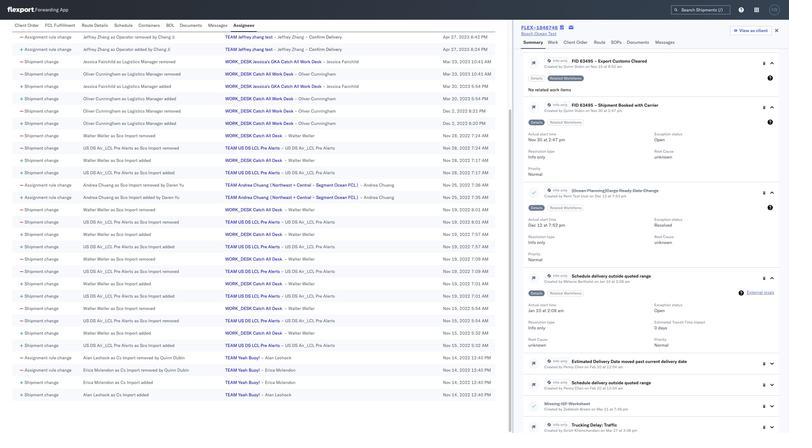 Task type: vqa. For each thing, say whether or not it's contained in the screenshot.
14, corresponding to Alan Leshock as Cs Import added
yes



Task type: describe. For each thing, give the bounding box(es) containing it.
work_desk catch all work desk - oliver cunningham for dec 2, 2022 8:20 pm
[[225, 121, 336, 126]]

16 team from the top
[[225, 392, 237, 398]]

exception for fid 63495 - shipment booked with carrier
[[655, 132, 671, 136]]

5 19, from the top
[[452, 256, 459, 262]]

15, for us ds air_lcl pre alerts as sco import removed
[[452, 318, 459, 324]]

type for 7:52
[[548, 234, 555, 239]]

priority for nov
[[529, 166, 541, 171]]

trucking
[[572, 422, 590, 428]]

12 shipment change from the top
[[25, 219, 59, 225]]

10 work_desk from the top
[[225, 232, 252, 237]]

4 shipment change from the top
[[25, 96, 59, 101]]

resolution type info only for 30
[[529, 149, 555, 160]]

user
[[581, 194, 589, 198]]

andrea chueng as sco import removed by daren yu
[[83, 182, 184, 188]]

msgs
[[765, 290, 775, 295]]

11 team from the top
[[225, 318, 237, 324]]

jeffrey zhang as operator added by cheng ji
[[83, 47, 170, 52]]

1 horizontal spatial documents button
[[625, 37, 653, 49]]

delay:
[[591, 422, 603, 428]]

1 team from the top
[[225, 34, 237, 40]]

lcl for nov 28, 2022 7:17 am
[[252, 170, 260, 176]]

0 vertical spatial documents
[[180, 23, 202, 28]]

status for [ocean planning]cargo ready date change
[[672, 217, 683, 222]]

start for 30
[[541, 132, 548, 136]]

omkar savant as operator reassigned by omkar savant
[[83, 22, 191, 27]]

5 work_desk from the top
[[225, 108, 252, 114]]

8:42
[[471, 34, 480, 40]]

work_desk catch all desk - walter weller for nov 19, 2022 8:01 am
[[225, 207, 315, 213]]

15 team from the top
[[225, 380, 237, 385]]

2 info only from the top
[[553, 102, 568, 107]]

summary
[[524, 39, 543, 45]]

past
[[636, 359, 645, 364]]

isf
[[561, 401, 568, 407]]

at inside actual start time nov 30 at 2:47 pm
[[544, 137, 548, 143]]

2 shipment change from the top
[[25, 71, 59, 77]]

2 vertical spatial cause
[[537, 337, 548, 342]]

1 vertical spatial messages button
[[653, 37, 679, 49]]

created by quinn dubin on nov 30 at 2:47 pm
[[545, 108, 623, 113]]

1 savant from the left
[[97, 22, 111, 27]]

exception status open for unknown
[[655, 132, 683, 143]]

jan inside actual start time jan 10 at 2:08 am
[[529, 308, 535, 313]]

0
[[655, 325, 658, 331]]

1 vertical spatial test
[[573, 194, 580, 198]]

work_desk catch all desk - walter weller for nov 28, 2022 7:24 am
[[225, 133, 315, 138]]

booked
[[619, 102, 634, 108]]

jessica fairchild as logistics manager removed
[[83, 59, 176, 64]]

nov 15, 2022 5:32 am for team us ds lcl pre alerts - us ds air_lcl pre alerts
[[443, 343, 489, 348]]

zedekiah
[[564, 407, 579, 411]]

24 shipment change from the top
[[25, 392, 59, 398]]

nov 15, 2022 5:54 am for team us ds lcl pre alerts - us ds air_lcl pre alerts
[[443, 318, 489, 324]]

19 shipment change from the top
[[25, 306, 59, 311]]

nov 28, 2022 7:24 am for work_desk catch all desk - walter weller
[[443, 133, 489, 138]]

route details button
[[79, 20, 112, 32]]

9 work_desk from the top
[[225, 207, 252, 213]]

central for andrea chueng as sco import removed by daren yu
[[297, 182, 311, 188]]

6 work_desk from the top
[[225, 121, 252, 126]]

jessica's for added
[[253, 84, 270, 89]]

team us ds lcl pre alerts - us ds air_lcl pre alerts for nov 15, 2022 5:32 am
[[225, 343, 335, 348]]

8:24
[[471, 47, 480, 52]]

20 shipment change from the top
[[25, 318, 59, 324]]

10 team from the top
[[225, 293, 237, 299]]

missing
[[545, 401, 560, 407]]

us ds air_lcl pre alerts as sco import added for nov 19, 2022 7:57 am
[[83, 244, 175, 250]]

segment for nov 25, 2022 7:35 am
[[316, 195, 334, 200]]

nov 19, 2022 7:09 am for work_desk catch all desk - walter weller
[[443, 256, 489, 262]]

lcl for nov 15, 2022 5:32 am
[[252, 343, 260, 348]]

details button for schedule delivery outside quoted range
[[529, 290, 545, 296]]

assignment rule change for andrea chueng as sco import added by daren yu
[[25, 195, 72, 200]]

traffic
[[604, 422, 618, 428]]

customs
[[613, 58, 631, 64]]

0 vertical spatial 10
[[607, 279, 611, 284]]

0 vertical spatial jan
[[600, 279, 606, 284]]

export
[[599, 58, 612, 64]]

6 shipment change from the top
[[25, 121, 59, 126]]

buoy! for erica mclendon as cs import added
[[249, 380, 260, 385]]

1 created from the top
[[545, 64, 558, 69]]

17 shipment change from the top
[[25, 281, 59, 287]]

2 omkar from the left
[[164, 22, 177, 27]]

carrier
[[645, 102, 659, 108]]

external
[[747, 290, 764, 295]]

planning]cargo
[[588, 188, 619, 193]]

23, for work_desk jessica's gka catch all work desk - jessica fairchild
[[452, 59, 459, 64]]

2 team from the top
[[225, 47, 237, 52]]

7:36
[[472, 182, 481, 188]]

8 shipment change from the top
[[25, 145, 59, 151]]

15 shipment change from the top
[[25, 256, 59, 262]]

us ds air_lcl pre alerts as sco import added for nov 15, 2022 5:32 am
[[83, 343, 175, 348]]

jeffrey zhang as operator removed by cheng ji
[[83, 34, 175, 40]]

catch for nov 28, 2022 7:24 am
[[253, 133, 265, 138]]

created by penny chen on feb 20 at 12:04 am for estimated
[[545, 365, 624, 369]]

8 work_desk from the top
[[225, 158, 252, 163]]

assignment for jeffrey zhang as operator removed by cheng ji
[[25, 34, 48, 40]]

2 work_desk from the top
[[225, 71, 252, 77]]

dec up dec 2, 2022 8:20 pm
[[443, 108, 451, 114]]

assignees button
[[231, 20, 257, 32]]

13 shipment change from the top
[[25, 232, 59, 237]]

3 info only from the top
[[553, 188, 568, 192]]

5 info only from the top
[[553, 359, 568, 363]]

team andrea chueng (northeast + central - segment ocean fcl) - andrea chueng for andrea chueng as sco import removed by daren yu
[[225, 182, 394, 188]]

7:35
[[472, 195, 481, 200]]

20 for delivery
[[597, 365, 602, 369]]

related
[[535, 87, 549, 93]]

related for [ocean planning]cargo ready date change
[[550, 205, 563, 210]]

as inside button
[[751, 28, 756, 33]]

8:21
[[469, 108, 478, 114]]

21
[[605, 407, 609, 411]]

flex-1846748 link
[[522, 24, 558, 31]]

nov 15, 2022 5:32 am for work_desk catch all desk - walter weller
[[443, 330, 489, 336]]

oliver cunningham as logistics manager removed for dec 2, 2022 8:21 pm
[[83, 108, 181, 114]]

no related work items
[[529, 87, 572, 93]]

items
[[561, 87, 572, 93]]

2 vertical spatial priority normal
[[655, 337, 669, 348]]

3 5:54 from the top
[[472, 306, 481, 311]]

created by remi test user on dec 12 at 7:53 pm
[[545, 194, 627, 198]]

exception status resolved
[[655, 217, 683, 228]]

assignment for andrea chueng as sco import added by daren yu
[[25, 195, 48, 200]]

4 info only from the top
[[553, 273, 568, 278]]

trucking delay: traffic
[[572, 422, 618, 428]]

rule for andrea chueng as sco import added by daren yu
[[49, 195, 56, 200]]

7 team from the top
[[225, 219, 237, 225]]

cleared
[[632, 58, 647, 64]]

15
[[599, 64, 603, 69]]

1 shipment change from the top
[[25, 59, 59, 64]]

lcl for nov 19, 2022 7:01 am
[[252, 293, 260, 299]]

test for jeffrey zhang as operator added by cheng ji
[[265, 47, 273, 52]]

days
[[659, 325, 668, 331]]

6 created from the top
[[545, 386, 558, 391]]

forwarding app
[[35, 7, 68, 13]]

ready
[[620, 188, 632, 193]]

zhang for jeffrey zhang as operator removed by cheng ji
[[253, 34, 264, 40]]

walter weller as sco import removed for nov 15, 2022 5:54 am
[[83, 306, 156, 311]]

10 inside actual start time jan 10 at 2:08 am
[[536, 308, 542, 313]]

0 horizontal spatial test
[[549, 31, 557, 36]]

8 19, from the top
[[452, 293, 459, 299]]

0 vertical spatial documents button
[[177, 20, 206, 32]]

7:46
[[614, 407, 622, 411]]

1 horizontal spatial order
[[577, 39, 588, 45]]

berthelot
[[578, 279, 594, 284]]

7:52
[[549, 222, 558, 228]]

team yeah buoy! - alan leshock for alan leshock as cs import added
[[225, 392, 292, 398]]

18 shipment change from the top
[[25, 293, 59, 299]]

work button
[[546, 37, 562, 49]]

14 work_desk from the top
[[225, 330, 252, 336]]

resolved
[[655, 222, 673, 228]]

1 vertical spatial client order button
[[562, 37, 592, 49]]

date
[[679, 359, 688, 364]]

fcl
[[45, 23, 53, 28]]

7 shipment change from the top
[[25, 133, 59, 138]]

0 horizontal spatial date
[[611, 359, 621, 364]]

work inside work button
[[548, 39, 559, 45]]

22 shipment change from the top
[[25, 343, 59, 348]]

erica mclendon as cs import added
[[83, 380, 153, 385]]

apr 27, 2023 8:42 pm
[[443, 34, 488, 40]]

resolution for 30
[[529, 149, 547, 154]]

1 vertical spatial delivery
[[662, 359, 678, 364]]

rule for jeffrey zhang as operator removed by cheng ji
[[49, 34, 56, 40]]

0 vertical spatial 30
[[599, 108, 603, 113]]

us ds air_lcl pre alerts as sco import removed for nov 19, 2022 7:09 am
[[83, 269, 179, 274]]

16 shipment change from the top
[[25, 269, 59, 274]]

6 19, from the top
[[452, 269, 459, 274]]

5 shipment change from the top
[[25, 108, 59, 114]]

schedule delivery outside quoted range for 2:08
[[572, 273, 651, 279]]

1 vertical spatial client
[[564, 39, 576, 45]]

3 shipment change from the top
[[25, 84, 59, 89]]

created by quinn dubin on nov 15 at 8:52 am
[[545, 64, 623, 69]]

sops
[[611, 39, 622, 45]]

7 19, from the top
[[452, 281, 459, 287]]

bosch ocean test
[[522, 31, 557, 36]]

dec down dec 2, 2022 8:21 pm
[[443, 121, 451, 126]]

work_desk catch all desk - walter weller for nov 15, 2022 5:32 am
[[225, 330, 315, 336]]

external msgs
[[747, 290, 775, 295]]

app
[[60, 7, 68, 13]]

14 team from the top
[[225, 367, 237, 373]]

23 shipment change from the top
[[25, 380, 59, 385]]

2 vertical spatial root
[[529, 337, 537, 342]]

time
[[685, 320, 693, 324]]

khemchandani
[[575, 428, 600, 433]]

forwarding
[[35, 7, 59, 13]]

team jeffrey zhang test - jeffrey zhang - confirm delivery for jeffrey zhang as operator removed by cheng ji
[[225, 34, 342, 40]]

walter weller as sco import removed for nov 28, 2022 7:24 am
[[83, 133, 156, 138]]

workitems for schedule delivery outside quoted range
[[564, 291, 582, 296]]

work_desk catch all desk - walter weller for nov 19, 2022 7:57 am
[[225, 232, 315, 237]]

messages for top the messages button
[[208, 23, 228, 28]]

12 work_desk from the top
[[225, 281, 252, 287]]

14, for erica mclendon as cs import added
[[452, 380, 459, 385]]

walter weller as sco import added for nov 19, 2022 7:01 am
[[83, 281, 151, 287]]

2 savant from the left
[[178, 22, 191, 27]]

client
[[757, 28, 768, 33]]

6 team from the top
[[225, 195, 237, 200]]

1 info only from the top
[[553, 58, 568, 63]]

2, for dec 2, 2022 8:21 pm
[[452, 108, 456, 114]]

7 info only from the top
[[553, 422, 568, 427]]

2 vertical spatial priority
[[655, 337, 667, 342]]

all for nov 19, 2022 7:09 am
[[266, 256, 271, 262]]

pm inside missing isf worksheet created by zedekiah brown on mar 21 at 7:46 pm
[[623, 407, 629, 411]]

team us ds lcl pre alerts - us ds air_lcl pre alerts for nov 15, 2022 5:54 am
[[225, 318, 335, 324]]

bosch ocean test link
[[522, 31, 557, 37]]

0 vertical spatial 12
[[603, 194, 607, 198]]

fcl fulfillment
[[45, 23, 75, 28]]

11 shipment change from the top
[[25, 207, 59, 213]]

5:32 for walter weller
[[472, 330, 481, 336]]

flex-1846748
[[522, 24, 558, 31]]

14 shipment change from the top
[[25, 244, 59, 250]]

created by girish khemchandani on mar 27 at 3:38 pm
[[545, 428, 638, 433]]

bosch
[[522, 31, 534, 36]]

yeah for erica mclendon as cs import removed by quinn dubin
[[238, 367, 248, 373]]

related for fid 63495 - export customs cleared
[[550, 76, 563, 81]]

os
[[772, 7, 778, 12]]

am inside actual start time jan 10 at 2:08 am
[[558, 308, 564, 313]]

team yeah buoy! - erica mclendon for erica mclendon as cs import removed by quinn dubin
[[225, 367, 296, 373]]

9 team from the top
[[225, 269, 237, 274]]

7:24 for walter weller
[[472, 133, 481, 138]]

[ocean planning]cargo ready date change
[[572, 188, 659, 193]]

time for 2:47
[[549, 132, 557, 136]]

5 team from the top
[[225, 182, 237, 188]]

13 team from the top
[[225, 355, 237, 361]]

bol
[[166, 23, 175, 28]]

test for jeffrey zhang as operator removed by cheng ji
[[265, 34, 273, 40]]

lcl for nov 19, 2022 8:01 am
[[252, 219, 260, 225]]

zhang for jeffrey zhang as operator added by cheng ji
[[253, 47, 264, 52]]

us ds air_lcl pre alerts as sco import removed for nov 19, 2022 8:01 am
[[83, 219, 179, 225]]

0 vertical spatial client order
[[15, 23, 39, 28]]

fcl fulfillment button
[[43, 20, 79, 32]]

pm inside actual start time nov 30 at 2:47 pm
[[559, 137, 566, 143]]

1 19, from the top
[[452, 207, 459, 213]]

4 19, from the top
[[452, 244, 459, 250]]

rule for alan leshock as cs import removed by quinn dubin
[[49, 355, 56, 361]]

1 horizontal spatial client order
[[564, 39, 588, 45]]

3 19, from the top
[[452, 232, 459, 237]]

13 work_desk from the top
[[225, 306, 252, 311]]

12 inside actual start time dec 12 at 7:52 pm
[[538, 222, 543, 228]]

1 horizontal spatial 2:08
[[616, 279, 624, 284]]

mar for oliver cunningham as logistics manager added
[[443, 96, 451, 101]]

2 vertical spatial normal
[[655, 342, 669, 348]]

9 shipment change from the top
[[25, 158, 59, 163]]

3 created from the top
[[545, 194, 558, 198]]

0 horizontal spatial client order button
[[12, 20, 43, 32]]

3 work_desk from the top
[[225, 84, 252, 89]]

nov 25, 2022 7:35 am
[[443, 195, 489, 200]]

nov 19, 2022 8:01 am for work_desk catch all desk - walter weller
[[443, 207, 489, 213]]

details button for [ocean planning]cargo ready date change
[[529, 205, 545, 211]]

5 created from the top
[[545, 365, 558, 369]]

related workitems for fid 63495 - shipment booked with carrier
[[550, 120, 582, 125]]

flex-
[[522, 24, 537, 31]]

assignees
[[233, 23, 255, 28]]

erica mclendon as cs import removed by quinn dubin
[[83, 367, 189, 373]]

10 shipment change from the top
[[25, 170, 59, 176]]

2 19, from the top
[[452, 219, 459, 225]]

apr for apr 27, 2023 8:24 pm
[[443, 47, 450, 52]]

28, for walter weller as sco import added
[[452, 158, 459, 163]]

0 vertical spatial ocean
[[535, 31, 548, 36]]

change
[[644, 188, 659, 193]]

current
[[646, 359, 661, 364]]

actual start time jan 10 at 2:08 am
[[529, 303, 564, 313]]

20, for work_desk catch all work desk - oliver cunningham
[[452, 96, 459, 101]]

12 team from the top
[[225, 343, 237, 348]]

catch for nov 15, 2022 5:54 am
[[253, 306, 265, 311]]

7:17 for walter weller
[[472, 158, 481, 163]]

2 vertical spatial root cause unknown
[[529, 337, 548, 348]]

actual start time dec 12 at 7:52 pm
[[529, 217, 566, 228]]

6 info only from the top
[[553, 380, 568, 385]]

4 work_desk from the top
[[225, 96, 252, 101]]

7 work_desk from the top
[[225, 133, 252, 138]]

0 horizontal spatial client
[[15, 23, 26, 28]]

15, for us ds air_lcl pre alerts as sco import added
[[452, 343, 459, 348]]

priority normal for nov
[[529, 166, 543, 177]]

7:09 for us ds air_lcl pre alerts
[[472, 269, 481, 274]]

apr 27, 2023 8:24 pm
[[443, 47, 488, 52]]

8:01 for walter weller
[[472, 207, 481, 213]]

created inside missing isf worksheet created by zedekiah brown on mar 21 at 7:46 pm
[[545, 407, 558, 411]]

11 work_desk from the top
[[225, 256, 252, 262]]

created by mélanie berthelot on jan 10 at 2:08 am
[[545, 279, 630, 284]]

outside for 12:04
[[609, 380, 624, 386]]

1 omkar from the left
[[83, 22, 96, 27]]



Task type: locate. For each thing, give the bounding box(es) containing it.
at inside actual start time dec 12 at 7:52 pm
[[544, 222, 548, 228]]

0 vertical spatial 7:57
[[472, 232, 481, 237]]

nov inside actual start time nov 30 at 2:47 pm
[[529, 137, 536, 143]]

related workitems for fid 63495 - export customs cleared
[[550, 76, 582, 81]]

status
[[672, 132, 683, 136], [672, 217, 683, 222], [672, 303, 683, 307]]

27, down apr 27, 2023 8:42 pm on the top right of page
[[451, 47, 458, 52]]

resolution type info only for 10
[[529, 320, 555, 331]]

oliver cunningham as logistics manager added
[[83, 96, 176, 101], [83, 121, 176, 126]]

1 vertical spatial status
[[672, 217, 683, 222]]

nov 19, 2022 7:57 am
[[443, 232, 489, 237], [443, 244, 489, 250]]

root for resolved
[[655, 234, 663, 239]]

2 vertical spatial start
[[541, 303, 548, 307]]

0 vertical spatial client
[[15, 23, 26, 28]]

1 vertical spatial 10
[[536, 308, 542, 313]]

12:04 for date
[[607, 365, 618, 369]]

root for open
[[655, 149, 663, 154]]

1 vertical spatial order
[[577, 39, 588, 45]]

3 28, from the top
[[452, 158, 459, 163]]

2 us ds air_lcl pre alerts as sco import removed from the top
[[83, 219, 179, 225]]

1 work_desk catch all work desk - oliver cunningham from the top
[[225, 71, 336, 77]]

3 walter weller as sco import removed from the top
[[83, 256, 156, 262]]

1 8:01 from the top
[[472, 207, 481, 213]]

0 vertical spatial jessica's
[[253, 59, 270, 64]]

start inside actual start time dec 12 at 7:52 pm
[[541, 217, 548, 222]]

1 vertical spatial work_desk jessica's gka catch all work desk - jessica fairchild
[[225, 84, 359, 89]]

0 vertical spatial work_desk jessica's gka catch all work desk - jessica fairchild
[[225, 59, 359, 64]]

test down 1846748
[[549, 31, 557, 36]]

fid 63495 - shipment booked with carrier
[[572, 102, 659, 108]]

details button up actual start time dec 12 at 7:52 pm
[[529, 205, 545, 211]]

dec left 7:52
[[529, 222, 536, 228]]

manager
[[141, 59, 158, 64], [146, 71, 163, 77], [141, 84, 158, 89], [146, 96, 163, 101], [146, 108, 163, 114], [146, 121, 163, 126]]

1 vertical spatial penny
[[564, 386, 574, 391]]

documents button up 'cleared'
[[625, 37, 653, 49]]

exception
[[655, 132, 671, 136], [655, 217, 671, 222], [655, 303, 671, 307]]

start
[[541, 132, 548, 136], [541, 217, 548, 222], [541, 303, 548, 307]]

lcl for nov 28, 2022 7:24 am
[[252, 145, 260, 151]]

all for nov 15, 2022 5:32 am
[[266, 330, 271, 336]]

view as client button
[[730, 26, 772, 35]]

2 vertical spatial type
[[548, 320, 555, 324]]

details up related
[[531, 76, 543, 81]]

time inside actual start time nov 30 at 2:47 pm
[[549, 132, 557, 136]]

apr up apr 27, 2023 8:24 pm
[[443, 34, 450, 40]]

1 vertical spatial nov 15, 2022 5:32 am
[[443, 343, 489, 348]]

zhang
[[253, 34, 264, 40], [253, 47, 264, 52]]

1 quoted from the top
[[625, 273, 639, 279]]

15, for walter weller as sco import removed
[[452, 306, 459, 311]]

1 vertical spatial mar 23, 2023 10:41 am
[[443, 71, 492, 77]]

cheng
[[158, 34, 171, 40], [154, 47, 166, 52]]

2:47 inside actual start time nov 30 at 2:47 pm
[[549, 137, 558, 143]]

related for schedule delivery outside quoted range
[[550, 291, 563, 296]]

10
[[607, 279, 611, 284], [536, 308, 542, 313]]

0 horizontal spatial 10
[[536, 308, 542, 313]]

2 status from the top
[[672, 217, 683, 222]]

3 yeah from the top
[[238, 380, 248, 385]]

transit
[[673, 320, 684, 324]]

cheng down bol button
[[158, 34, 171, 40]]

0 vertical spatial cheng
[[158, 34, 171, 40]]

0 vertical spatial normal
[[529, 172, 543, 177]]

4 workitems from the top
[[564, 291, 582, 296]]

info only
[[553, 58, 568, 63], [553, 102, 568, 107], [553, 188, 568, 192], [553, 273, 568, 278], [553, 359, 568, 363], [553, 380, 568, 385], [553, 422, 568, 427]]

fcl)
[[348, 182, 359, 188], [348, 195, 359, 200]]

no
[[529, 87, 534, 93]]

4 assignment from the top
[[25, 195, 48, 200]]

resolution type info only
[[529, 149, 555, 160], [529, 234, 555, 245], [529, 320, 555, 331]]

type for 2:47
[[548, 149, 555, 154]]

outside up created by mélanie berthelot on jan 10 at 2:08 am
[[609, 273, 624, 279]]

2 7:17 from the top
[[472, 170, 481, 176]]

2 resolution from the top
[[529, 234, 547, 239]]

1 vertical spatial jan
[[529, 308, 535, 313]]

63495 up created by quinn dubin on nov 15 at 8:52 am
[[580, 58, 594, 64]]

oliver cunningham as logistics manager removed down jessica fairchild as logistics manager removed
[[83, 71, 181, 77]]

1 vertical spatial nov 19, 2022 7:01 am
[[443, 293, 489, 299]]

buoy!
[[249, 355, 260, 361], [249, 367, 260, 373], [249, 380, 260, 385], [249, 392, 260, 398]]

2 work_desk catch all work desk - oliver cunningham from the top
[[225, 96, 336, 101]]

12:04 down estimated delivery date moved past current delivery date
[[607, 365, 618, 369]]

bol button
[[164, 20, 177, 32]]

actual inside actual start time jan 10 at 2:08 am
[[529, 303, 540, 307]]

8:52
[[609, 64, 617, 69]]

2 walter weller as sco import removed from the top
[[83, 207, 156, 213]]

mar 23, 2023 10:41 am for work_desk catch all work desk - oliver cunningham
[[443, 71, 492, 77]]

assignment for erica mclendon as cs import removed by quinn dubin
[[25, 367, 48, 373]]

2 vertical spatial delivery
[[592, 380, 608, 386]]

0 vertical spatial 8:01
[[472, 207, 481, 213]]

containers button
[[136, 20, 164, 32]]

0 vertical spatial 7:17
[[472, 158, 481, 163]]

0 vertical spatial actual
[[529, 132, 540, 136]]

all for nov 19, 2022 8:01 am
[[266, 207, 271, 213]]

1 status from the top
[[672, 132, 683, 136]]

8 team from the top
[[225, 244, 237, 250]]

oliver cunningham as logistics manager removed down jessica fairchild as logistics manager added at left
[[83, 108, 181, 114]]

0 vertical spatial 20
[[597, 365, 602, 369]]

0 vertical spatial nov 19, 2022 8:01 am
[[443, 207, 489, 213]]

operator for removed
[[116, 34, 134, 40]]

8 created from the top
[[545, 428, 558, 433]]

2 yeah from the top
[[238, 367, 248, 373]]

schedule inside "button"
[[114, 23, 133, 28]]

1 vertical spatial apr
[[443, 47, 450, 52]]

related workitems down created by quinn dubin on nov 30 at 2:47 pm
[[550, 120, 582, 125]]

work_desk jessica's gka catch all work desk - jessica fairchild for removed
[[225, 59, 359, 64]]

0 vertical spatial unknown
[[655, 154, 673, 160]]

1 vertical spatial time
[[549, 217, 557, 222]]

cheng for jeffrey zhang as operator removed by cheng ji
[[158, 34, 171, 40]]

info
[[553, 58, 560, 63], [553, 102, 560, 107], [529, 154, 536, 160], [553, 188, 560, 192], [529, 240, 536, 245], [553, 273, 560, 278], [529, 325, 536, 331], [553, 359, 560, 363], [553, 380, 560, 385], [553, 422, 560, 427]]

0 horizontal spatial omkar
[[83, 22, 96, 27]]

date right ready
[[633, 188, 643, 193]]

operator down jeffrey zhang as operator removed by cheng ji
[[116, 47, 134, 52]]

1 vertical spatial zhang
[[253, 47, 264, 52]]

1 horizontal spatial client
[[564, 39, 576, 45]]

all
[[294, 59, 299, 64], [266, 71, 271, 77], [294, 84, 299, 89], [266, 96, 271, 101], [266, 108, 271, 114], [266, 121, 271, 126], [266, 133, 271, 138], [266, 158, 271, 163], [266, 207, 271, 213], [266, 232, 271, 237], [266, 256, 271, 262], [266, 281, 271, 287], [266, 306, 271, 311], [266, 330, 271, 336]]

3 assignment from the top
[[25, 182, 48, 188]]

gka for jessica fairchild as logistics manager removed
[[271, 59, 280, 64]]

unknown
[[655, 154, 673, 160], [655, 240, 673, 245], [529, 342, 547, 348]]

mar inside missing isf worksheet created by zedekiah brown on mar 21 at 7:46 pm
[[597, 407, 604, 411]]

4 related workitems button from the top
[[548, 290, 585, 296]]

added
[[135, 47, 147, 52], [159, 84, 171, 89], [164, 96, 176, 101], [164, 121, 176, 126], [139, 158, 151, 163], [163, 170, 175, 176], [143, 195, 155, 200], [139, 232, 151, 237], [163, 244, 175, 250], [139, 281, 151, 287], [163, 293, 175, 299], [139, 330, 151, 336], [163, 343, 175, 348], [141, 380, 153, 385], [137, 392, 149, 398]]

resolution down actual start time jan 10 at 2:08 am
[[529, 320, 547, 324]]

details up actual start time jan 10 at 2:08 am
[[531, 291, 543, 296]]

1 lcl from the top
[[252, 145, 260, 151]]

10:41 for oliver cunningham
[[472, 71, 484, 77]]

catch for nov 15, 2022 5:32 am
[[253, 330, 265, 336]]

0 vertical spatial 10:41
[[472, 59, 484, 64]]

buoy! for alan leshock as cs import added
[[249, 392, 260, 398]]

work_desk catch all work desk - oliver cunningham for dec 2, 2022 8:21 pm
[[225, 108, 336, 114]]

brown
[[580, 407, 591, 411]]

work_desk catch all desk - walter weller for nov 15, 2022 5:54 am
[[225, 306, 315, 311]]

15, for walter weller as sco import added
[[452, 330, 459, 336]]

range for created by mélanie berthelot on jan 10 at 2:08 am
[[640, 273, 651, 279]]

fid up created by quinn dubin on nov 15 at 8:52 am
[[572, 58, 579, 64]]

2023 for jeffrey zhang as operator added by cheng ji
[[459, 47, 470, 52]]

weller
[[97, 133, 110, 138], [302, 133, 315, 138], [97, 158, 110, 163], [302, 158, 315, 163], [97, 207, 110, 213], [302, 207, 315, 213], [97, 232, 110, 237], [302, 232, 315, 237], [97, 256, 110, 262], [302, 256, 315, 262], [97, 281, 110, 287], [302, 281, 315, 287], [97, 306, 110, 311], [302, 306, 315, 311], [97, 330, 110, 336], [302, 330, 315, 336]]

client order
[[15, 23, 39, 28], [564, 39, 588, 45]]

client order button up created by quinn dubin on nov 15 at 8:52 am
[[562, 37, 592, 49]]

2 feb from the top
[[590, 386, 596, 391]]

5 team us ds lcl pre alerts - us ds air_lcl pre alerts from the top
[[225, 269, 335, 274]]

2:08 inside actual start time jan 10 at 2:08 am
[[548, 308, 557, 313]]

client order right work button
[[564, 39, 588, 45]]

1 horizontal spatial date
[[633, 188, 643, 193]]

0 vertical spatial 2:47
[[609, 108, 617, 113]]

yu for andrea chueng as sco import removed by daren yu
[[179, 182, 184, 188]]

work_desk catch all desk - walter weller for nov 28, 2022 7:17 am
[[225, 158, 315, 163]]

+ for andrea chueng as sco import removed by daren yu
[[293, 182, 296, 188]]

normal for dec
[[529, 257, 543, 262]]

details inside button
[[94, 23, 108, 28]]

catch
[[281, 59, 293, 64], [253, 71, 265, 77], [281, 84, 293, 89], [253, 96, 265, 101], [253, 108, 265, 114], [253, 121, 265, 126], [253, 133, 265, 138], [253, 158, 265, 163], [253, 207, 265, 213], [253, 232, 265, 237], [253, 256, 265, 262], [253, 281, 265, 287], [253, 306, 265, 311], [253, 330, 265, 336]]

7 team us ds lcl pre alerts - us ds air_lcl pre alerts from the top
[[225, 318, 335, 324]]

walter weller as sco import removed
[[83, 133, 156, 138], [83, 207, 156, 213], [83, 256, 156, 262], [83, 306, 156, 311]]

reassigned
[[136, 22, 157, 27]]

3:38
[[624, 428, 632, 433]]

schedule up worksheet
[[572, 380, 591, 386]]

1 horizontal spatial 10
[[607, 279, 611, 284]]

schedule up berthelot
[[572, 273, 591, 279]]

quinn
[[564, 64, 574, 69], [564, 108, 574, 113], [160, 355, 172, 361], [164, 367, 176, 373]]

quoted for created by mélanie berthelot on jan 10 at 2:08 am
[[625, 273, 639, 279]]

1 vertical spatial nov 19, 2022 7:09 am
[[443, 269, 489, 274]]

client order down flexport. 'image'
[[15, 23, 39, 28]]

details
[[94, 23, 108, 28], [531, 76, 543, 81], [531, 120, 543, 125], [531, 205, 543, 210], [531, 291, 543, 296]]

2 walter weller as sco import added from the top
[[83, 232, 151, 237]]

documents up 'cleared'
[[627, 39, 650, 45]]

0 vertical spatial open
[[655, 137, 665, 143]]

by inside missing isf worksheet created by zedekiah brown on mar 21 at 7:46 pm
[[559, 407, 563, 411]]

1 vertical spatial test
[[265, 47, 273, 52]]

oliver cunningham as logistics manager added for mar 20, 2023 5:54 pm
[[83, 96, 176, 101]]

0 vertical spatial team yeah buoy! - erica mclendon
[[225, 367, 296, 373]]

1 work_desk from the top
[[225, 59, 252, 64]]

2 apr from the top
[[443, 47, 450, 52]]

nov
[[591, 64, 598, 69], [591, 108, 598, 113], [443, 133, 451, 138], [529, 137, 536, 143], [443, 145, 451, 151], [443, 158, 451, 163], [443, 170, 451, 176], [443, 182, 451, 188], [443, 195, 451, 200], [443, 207, 451, 213], [443, 219, 451, 225], [443, 232, 451, 237], [443, 244, 451, 250], [443, 256, 451, 262], [443, 269, 451, 274], [443, 281, 451, 287], [443, 293, 451, 299], [443, 306, 451, 311], [443, 318, 451, 324], [443, 330, 451, 336], [443, 343, 451, 348], [443, 355, 451, 361], [443, 367, 451, 373], [443, 380, 451, 385], [443, 392, 451, 398]]

mclendon
[[94, 367, 114, 373], [276, 367, 296, 373], [94, 380, 114, 385], [276, 380, 296, 385]]

1 horizontal spatial messages button
[[653, 37, 679, 49]]

resolution type info only down actual start time jan 10 at 2:08 am
[[529, 320, 555, 331]]

0 vertical spatial order
[[28, 23, 39, 28]]

3 exception from the top
[[655, 303, 671, 307]]

dec
[[443, 108, 451, 114], [443, 121, 451, 126], [595, 194, 602, 198], [529, 222, 536, 228]]

2 related from the top
[[550, 120, 563, 125]]

(northeast for andrea chueng as sco import removed by daren yu
[[270, 182, 292, 188]]

2, up dec 2, 2022 8:20 pm
[[452, 108, 456, 114]]

workitems down remi
[[564, 205, 582, 210]]

segment for nov 25, 2022 7:36 am
[[316, 182, 334, 188]]

work_desk jessica's gka catch all work desk - jessica fairchild for added
[[225, 84, 359, 89]]

2 schedule delivery outside quoted range from the top
[[572, 380, 651, 386]]

0 vertical spatial yu
[[179, 182, 184, 188]]

savant left schedule "button"
[[97, 22, 111, 27]]

1 workitems from the top
[[564, 76, 582, 81]]

related up actual start time nov 30 at 2:47 pm
[[550, 120, 563, 125]]

mar 23, 2023 10:41 am for work_desk jessica's gka catch all work desk - jessica fairchild
[[443, 59, 492, 64]]

start inside actual start time nov 30 at 2:47 pm
[[541, 132, 548, 136]]

resolution for 12
[[529, 234, 547, 239]]

oliver
[[83, 71, 95, 77], [299, 71, 310, 77], [83, 96, 95, 101], [299, 96, 310, 101], [83, 108, 95, 114], [299, 108, 310, 114], [83, 121, 95, 126], [299, 121, 310, 126]]

status inside exception status resolved
[[672, 217, 683, 222]]

2 created by penny chen on feb 20 at 12:04 am from the top
[[545, 386, 624, 391]]

0 horizontal spatial route
[[82, 23, 93, 28]]

remi
[[564, 194, 572, 198]]

resolution down actual start time dec 12 at 7:52 pm
[[529, 234, 547, 239]]

am
[[485, 59, 492, 64], [485, 71, 492, 77], [482, 133, 489, 138], [482, 145, 489, 151], [482, 158, 489, 163], [482, 170, 489, 176], [482, 182, 489, 188], [482, 195, 489, 200], [482, 207, 489, 213], [482, 219, 489, 225], [482, 232, 489, 237], [482, 244, 489, 250], [482, 256, 489, 262], [482, 269, 489, 274], [482, 281, 489, 287], [482, 293, 489, 299], [482, 306, 489, 311], [482, 318, 489, 324], [482, 330, 489, 336], [482, 343, 489, 348]]

0 vertical spatial penny
[[564, 365, 574, 369]]

2 us ds air_lcl pre alerts as sco import added from the top
[[83, 244, 175, 250]]

2 7:09 from the top
[[472, 269, 481, 274]]

route for route details
[[82, 23, 93, 28]]

team yeah buoy! - erica mclendon for erica mclendon as cs import added
[[225, 380, 296, 385]]

4 team from the top
[[225, 170, 237, 176]]

related workitems down remi
[[550, 205, 582, 210]]

1 horizontal spatial 30
[[599, 108, 603, 113]]

rule for erica mclendon as cs import removed by quinn dubin
[[49, 367, 56, 373]]

related up the work
[[550, 76, 563, 81]]

63495
[[580, 58, 594, 64], [580, 102, 594, 108]]

all for nov 15, 2022 5:54 am
[[266, 306, 271, 311]]

related workitems up items
[[550, 76, 582, 81]]

related workitems
[[550, 76, 582, 81], [550, 120, 582, 125], [550, 205, 582, 210], [550, 291, 582, 296]]

gka
[[271, 59, 280, 64], [271, 84, 280, 89]]

impact
[[694, 320, 706, 324]]

related up actual start time jan 10 at 2:08 am
[[550, 291, 563, 296]]

nov 14, 2022 12:40 pm for erica mclendon as cs import added
[[443, 380, 491, 385]]

related workitems button up items
[[548, 75, 585, 81]]

dec down planning]cargo
[[595, 194, 602, 198]]

savant right bol button
[[178, 22, 191, 27]]

nov 25, 2022 7:36 am
[[443, 182, 489, 188]]

1 vertical spatial estimated
[[572, 359, 593, 364]]

actual inside actual start time dec 12 at 7:52 pm
[[529, 217, 540, 222]]

20 up missing isf worksheet created by zedekiah brown on mar 21 at 7:46 pm
[[597, 386, 602, 391]]

details button for fid 63495 - shipment booked with carrier
[[529, 119, 545, 126]]

operator up jeffrey zhang as operator removed by cheng ji
[[117, 22, 135, 27]]

estimated for estimated transit time impact 0 days
[[655, 320, 672, 324]]

jan
[[600, 279, 606, 284], [529, 308, 535, 313]]

12:04 up 21 in the bottom right of the page
[[607, 386, 618, 391]]

route left sops
[[594, 39, 606, 45]]

2, down dec 2, 2022 8:21 pm
[[452, 121, 456, 126]]

2 related workitems from the top
[[550, 120, 582, 125]]

apr for apr 27, 2023 8:42 pm
[[443, 34, 450, 40]]

2 27, from the top
[[451, 47, 458, 52]]

1 vertical spatial range
[[640, 380, 651, 386]]

7 lcl from the top
[[252, 318, 260, 324]]

start inside actual start time jan 10 at 2:08 am
[[541, 303, 548, 307]]

exception inside exception status resolved
[[655, 217, 671, 222]]

created
[[545, 64, 558, 69], [545, 108, 558, 113], [545, 194, 558, 198], [545, 279, 558, 284], [545, 365, 558, 369], [545, 386, 558, 391], [545, 407, 558, 411], [545, 428, 558, 433]]

0 vertical spatial nov 19, 2022 7:01 am
[[443, 281, 489, 287]]

workitems down created by quinn dubin on nov 30 at 2:47 pm
[[564, 120, 582, 125]]

1 vertical spatial 12:04
[[607, 386, 618, 391]]

0 vertical spatial team jeffrey zhang test - jeffrey zhang - confirm delivery
[[225, 34, 342, 40]]

segment
[[316, 182, 334, 188], [316, 195, 334, 200]]

2, for dec 2, 2022 8:20 pm
[[452, 121, 456, 126]]

2 vertical spatial exception
[[655, 303, 671, 307]]

mar 20, 2023 5:54 pm for work_desk catch all work desk - oliver cunningham
[[443, 96, 489, 101]]

0 vertical spatial ji
[[172, 34, 175, 40]]

schedule up jeffrey zhang as operator removed by cheng ji
[[114, 23, 133, 28]]

client order button down flexport. 'image'
[[12, 20, 43, 32]]

workitems up items
[[564, 76, 582, 81]]

outside down moved
[[609, 380, 624, 386]]

client down flexport. 'image'
[[15, 23, 26, 28]]

order left route button
[[577, 39, 588, 45]]

messages
[[208, 23, 228, 28], [656, 39, 675, 45]]

feb
[[590, 365, 596, 369], [590, 386, 596, 391]]

fid for fid 63495 - shipment booked with carrier
[[572, 102, 579, 108]]

related workitems button down remi
[[548, 205, 585, 211]]

4 related workitems from the top
[[550, 291, 582, 296]]

time inside actual start time dec 12 at 7:52 pm
[[549, 217, 557, 222]]

8:01 for us ds air_lcl pre alerts
[[472, 219, 481, 225]]

cause for resolved
[[664, 234, 674, 239]]

27
[[614, 428, 618, 433]]

oliver cunningham as logistics manager removed for mar 23, 2023 10:41 am
[[83, 71, 181, 77]]

2 7:01 from the top
[[472, 293, 481, 299]]

0 vertical spatial feb
[[590, 365, 596, 369]]

type down 7:52
[[548, 234, 555, 239]]

4 5:54 from the top
[[472, 318, 481, 324]]

date left moved
[[611, 359, 621, 364]]

12 down planning]cargo
[[603, 194, 607, 198]]

6 assignment rule change from the top
[[25, 367, 72, 373]]

details up actual start time dec 12 at 7:52 pm
[[531, 205, 543, 210]]

14,
[[452, 355, 459, 361], [452, 367, 459, 373], [452, 380, 459, 385], [452, 392, 459, 398]]

air_lcl
[[97, 145, 113, 151], [299, 145, 315, 151], [97, 170, 113, 176], [299, 170, 315, 176], [97, 219, 113, 225], [299, 219, 315, 225], [97, 244, 113, 250], [299, 244, 315, 250], [97, 269, 113, 274], [299, 269, 315, 274], [97, 293, 113, 299], [299, 293, 315, 299], [97, 318, 113, 324], [299, 318, 315, 324], [97, 343, 113, 348], [299, 343, 315, 348]]

1 horizontal spatial 12
[[603, 194, 607, 198]]

2 vertical spatial resolution type info only
[[529, 320, 555, 331]]

30 inside actual start time nov 30 at 2:47 pm
[[537, 137, 543, 143]]

nov 19, 2022 7:09 am for team us ds lcl pre alerts - us ds air_lcl pre alerts
[[443, 269, 489, 274]]

related workitems button for schedule delivery outside quoted range
[[548, 290, 585, 296]]

1 vertical spatial 20,
[[452, 96, 459, 101]]

1 vertical spatial oliver cunningham as logistics manager removed
[[83, 108, 181, 114]]

(northeast for andrea chueng as sco import added by daren yu
[[270, 195, 292, 200]]

4 created from the top
[[545, 279, 558, 284]]

1 penny from the top
[[564, 365, 574, 369]]

work_desk catch all desk - walter weller for nov 19, 2022 7:09 am
[[225, 256, 315, 262]]

14, for erica mclendon as cs import removed by quinn dubin
[[452, 367, 459, 373]]

manual
[[25, 22, 39, 27]]

documents right bol button
[[180, 23, 202, 28]]

at inside missing isf worksheet created by zedekiah brown on mar 21 at 7:46 pm
[[610, 407, 613, 411]]

all for mar 23, 2023 10:41 am
[[266, 71, 271, 77]]

12 left 7:52
[[538, 222, 543, 228]]

2 time from the top
[[549, 217, 557, 222]]

route
[[82, 23, 93, 28], [594, 39, 606, 45]]

feb for delivery
[[590, 386, 596, 391]]

1 nov 28, 2022 7:17 am from the top
[[443, 158, 489, 163]]

8:20
[[469, 121, 478, 126]]

schedule for created by penny chen on feb 20 at 12:04 am
[[572, 380, 591, 386]]

details button up related
[[529, 75, 545, 81]]

shipment change
[[25, 59, 59, 64], [25, 71, 59, 77], [25, 84, 59, 89], [25, 96, 59, 101], [25, 108, 59, 114], [25, 121, 59, 126], [25, 133, 59, 138], [25, 145, 59, 151], [25, 158, 59, 163], [25, 170, 59, 176], [25, 207, 59, 213], [25, 219, 59, 225], [25, 232, 59, 237], [25, 244, 59, 250], [25, 256, 59, 262], [25, 269, 59, 274], [25, 281, 59, 287], [25, 293, 59, 299], [25, 306, 59, 311], [25, 318, 59, 324], [25, 330, 59, 336], [25, 343, 59, 348], [25, 380, 59, 385], [25, 392, 59, 398]]

client right work button
[[564, 39, 576, 45]]

1 vertical spatial messages
[[656, 39, 675, 45]]

0 vertical spatial cause
[[664, 149, 674, 154]]

2 created from the top
[[545, 108, 558, 113]]

5:54 for cunningham
[[472, 96, 481, 101]]

0 vertical spatial messages button
[[206, 20, 231, 32]]

time
[[549, 132, 557, 136], [549, 217, 557, 222], [549, 303, 557, 307]]

team andrea chueng (northeast + central - segment ocean fcl) - andrea chueng
[[225, 182, 394, 188], [225, 195, 394, 200]]

assignment rule change for alan leshock as cs import removed by quinn dubin
[[25, 355, 72, 361]]

1 vertical spatial nov 28, 2022 7:24 am
[[443, 145, 489, 151]]

rule for andrea chueng as sco import removed by daren yu
[[49, 182, 56, 188]]

omkar right containers button
[[164, 22, 177, 27]]

order left the fcl
[[28, 23, 39, 28]]

apr
[[443, 34, 450, 40], [443, 47, 450, 52]]

0 vertical spatial oliver cunningham as logistics manager removed
[[83, 71, 181, 77]]

2023 for oliver cunningham as logistics manager removed
[[460, 71, 471, 77]]

20 down estimated delivery date moved past current delivery date
[[597, 365, 602, 369]]

1 vertical spatial route
[[594, 39, 606, 45]]

on inside missing isf worksheet created by zedekiah brown on mar 21 at 7:46 pm
[[592, 407, 596, 411]]

1 horizontal spatial documents
[[627, 39, 650, 45]]

1 10:41 from the top
[[472, 59, 484, 64]]

25, up nov 25, 2022 7:35 am on the top
[[452, 182, 459, 188]]

mar for jessica fairchild as logistics manager removed
[[443, 59, 451, 64]]

at inside actual start time jan 10 at 2:08 am
[[543, 308, 547, 313]]

1 vertical spatial 10:41
[[472, 71, 484, 77]]

2 vertical spatial unknown
[[529, 342, 547, 348]]

nov 14, 2022 12:40 pm for erica mclendon as cs import removed by quinn dubin
[[443, 367, 491, 373]]

schedule delivery outside quoted range up 21 in the bottom right of the page
[[572, 380, 651, 386]]

route details
[[82, 23, 108, 28]]

related workitems button down created by quinn dubin on nov 30 at 2:47 pm
[[548, 119, 585, 126]]

0 vertical spatial schedule delivery outside quoted range
[[572, 273, 651, 279]]

resolution down actual start time nov 30 at 2:47 pm
[[529, 149, 547, 154]]

0 vertical spatial nov 19, 2022 7:57 am
[[443, 232, 489, 237]]

1 vertical spatial daren
[[162, 195, 174, 200]]

0 vertical spatial zhang
[[253, 34, 264, 40]]

details button up actual start time jan 10 at 2:08 am
[[529, 290, 545, 296]]

0 vertical spatial 7:01
[[472, 281, 481, 287]]

flexport. image
[[7, 7, 35, 13]]

related up actual start time dec 12 at 7:52 pm
[[550, 205, 563, 210]]

0 horizontal spatial jan
[[529, 308, 535, 313]]

0 vertical spatial messages
[[208, 23, 228, 28]]

25, down nov 25, 2022 7:36 am
[[452, 195, 459, 200]]

estimated inside estimated transit time impact 0 days
[[655, 320, 672, 324]]

delivery up missing isf worksheet created by zedekiah brown on mar 21 at 7:46 pm
[[592, 380, 608, 386]]

1 exception status open from the top
[[655, 132, 683, 143]]

1 vertical spatial exception
[[655, 217, 671, 222]]

documents
[[180, 23, 202, 28], [627, 39, 650, 45]]

priority normal for dec
[[529, 252, 543, 262]]

7:53
[[613, 194, 621, 198]]

cs down erica mclendon as cs import added
[[116, 392, 122, 398]]

related workitems button down mélanie
[[548, 290, 585, 296]]

confirm for apr 27, 2023 8:24 pm
[[309, 47, 325, 52]]

related workitems down mélanie
[[550, 291, 582, 296]]

daren
[[166, 182, 178, 188], [162, 195, 174, 200]]

cheng down containers button
[[154, 47, 166, 52]]

2023
[[459, 34, 470, 40], [459, 47, 470, 52], [460, 59, 471, 64], [460, 71, 471, 77], [460, 84, 471, 89], [460, 96, 471, 101]]

type down actual start time nov 30 at 2:47 pm
[[548, 149, 555, 154]]

3 team from the top
[[225, 145, 237, 151]]

route button
[[592, 37, 609, 49]]

estimated
[[655, 320, 672, 324], [572, 359, 593, 364]]

2 vertical spatial schedule
[[572, 380, 591, 386]]

27, up apr 27, 2023 8:24 pm
[[451, 34, 458, 40]]

2022
[[457, 108, 468, 114], [457, 121, 468, 126], [460, 133, 471, 138], [460, 145, 471, 151], [460, 158, 471, 163], [460, 170, 471, 176], [460, 182, 471, 188], [460, 195, 471, 200], [460, 207, 471, 213], [460, 219, 471, 225], [460, 232, 471, 237], [460, 244, 471, 250], [460, 256, 471, 262], [460, 269, 471, 274], [460, 281, 471, 287], [460, 293, 471, 299], [460, 306, 471, 311], [460, 318, 471, 324], [460, 330, 471, 336], [460, 343, 471, 348], [460, 355, 471, 361], [460, 367, 471, 373], [460, 380, 471, 385], [460, 392, 471, 398]]

time inside actual start time jan 10 at 2:08 am
[[549, 303, 557, 307]]

8 lcl from the top
[[252, 343, 260, 348]]

1 vertical spatial documents
[[627, 39, 650, 45]]

workitems for fid 63495 - shipment booked with carrier
[[564, 120, 582, 125]]

pm
[[618, 108, 623, 113], [559, 137, 566, 143], [622, 194, 627, 198], [559, 222, 566, 228], [623, 407, 629, 411], [633, 428, 638, 433]]

1 exception from the top
[[655, 132, 671, 136]]

2 mar 23, 2023 10:41 am from the top
[[443, 71, 492, 77]]

1 nov 19, 2022 7:57 am from the top
[[443, 232, 489, 237]]

central
[[297, 182, 311, 188], [297, 195, 311, 200]]

28, for walter weller as sco import removed
[[452, 133, 459, 138]]

0 vertical spatial created by penny chen on feb 20 at 12:04 am
[[545, 365, 624, 369]]

1 vertical spatial 27,
[[451, 47, 458, 52]]

2 15, from the top
[[452, 318, 459, 324]]

cs up alan leshock as cs import added
[[121, 380, 126, 385]]

priority for dec
[[529, 252, 541, 256]]

63495 up created by quinn dubin on nov 30 at 2:47 pm
[[580, 102, 594, 108]]

0 vertical spatial nov 19, 2022 7:09 am
[[443, 256, 489, 262]]

lcl for nov 19, 2022 7:09 am
[[252, 269, 260, 274]]

with
[[635, 102, 644, 108]]

mar 23, 2023 10:41 am
[[443, 59, 492, 64], [443, 71, 492, 77]]

2 quoted from the top
[[625, 380, 639, 386]]

test down [ocean
[[573, 194, 580, 198]]

details left schedule "button"
[[94, 23, 108, 28]]

delivery for 12:04
[[592, 380, 608, 386]]

sops button
[[609, 37, 625, 49]]

5 rule from the top
[[49, 355, 56, 361]]

6 team us ds lcl pre alerts - us ds air_lcl pre alerts from the top
[[225, 293, 335, 299]]

yeah for alan leshock as cs import added
[[238, 392, 248, 398]]

1 vertical spatial 25,
[[452, 195, 459, 200]]

21 shipment change from the top
[[25, 330, 59, 336]]

confirm
[[309, 34, 325, 40], [309, 47, 325, 52]]

1 vertical spatial client order
[[564, 39, 588, 45]]

delivery
[[225, 22, 241, 27], [326, 34, 342, 40], [326, 47, 342, 52], [594, 359, 610, 364]]

cs for alan leshock as cs import added
[[116, 392, 122, 398]]

4 lcl from the top
[[252, 244, 260, 250]]

2 penny from the top
[[564, 386, 574, 391]]

mar for jessica fairchild as logistics manager added
[[443, 84, 451, 89]]

1 jessica's from the top
[[253, 59, 270, 64]]

2 zhang from the top
[[253, 47, 264, 52]]

4 yeah from the top
[[238, 392, 248, 398]]

2 range from the top
[[640, 380, 651, 386]]

2 central from the top
[[297, 195, 311, 200]]

team us ds lcl pre alerts - us ds air_lcl pre alerts for nov 19, 2022 7:09 am
[[225, 269, 335, 274]]

2023 for jeffrey zhang as operator removed by cheng ji
[[459, 34, 470, 40]]

1 vertical spatial nov 19, 2022 7:57 am
[[443, 244, 489, 250]]

3 lcl from the top
[[252, 219, 260, 225]]

1 vertical spatial team yeah buoy! - erica mclendon
[[225, 380, 296, 385]]

2 (northeast from the top
[[270, 195, 292, 200]]

nov 28, 2022 7:24 am
[[443, 133, 489, 138], [443, 145, 489, 151]]

1 horizontal spatial estimated
[[655, 320, 672, 324]]

cs up erica mclendon as cs import removed by quinn dubin
[[116, 355, 122, 361]]

actual inside actual start time nov 30 at 2:47 pm
[[529, 132, 540, 136]]

delivery
[[592, 273, 608, 279], [662, 359, 678, 364], [592, 380, 608, 386]]

fid up created by quinn dubin on nov 30 at 2:47 pm
[[572, 102, 579, 108]]

os button
[[768, 3, 782, 17]]

catch for mar 23, 2023 10:41 am
[[253, 71, 265, 77]]

0 horizontal spatial order
[[28, 23, 39, 28]]

work
[[550, 87, 560, 93]]

7:57 for us ds air_lcl pre alerts
[[472, 244, 481, 250]]

delivery left date
[[662, 359, 678, 364]]

details button up actual start time nov 30 at 2:47 pm
[[529, 119, 545, 126]]

1 vertical spatial exception status open
[[655, 303, 683, 313]]

2 nov 28, 2022 7:17 am from the top
[[443, 170, 489, 176]]

1 vertical spatial cause
[[664, 234, 674, 239]]

workitems down mélanie
[[564, 291, 582, 296]]

10:41 for jessica fairchild
[[472, 59, 484, 64]]

1 + from the top
[[293, 182, 296, 188]]

andrea chueng as sco import added by daren yu
[[83, 195, 180, 200]]

12:04
[[607, 365, 618, 369], [607, 386, 618, 391]]

8 work_desk catch all desk - walter weller from the top
[[225, 330, 315, 336]]

resolution type info only down actual start time dec 12 at 7:52 pm
[[529, 234, 555, 245]]

mar 20, 2023 5:54 pm for work_desk jessica's gka catch all work desk - jessica fairchild
[[443, 84, 489, 89]]

dec inside actual start time dec 12 at 7:52 pm
[[529, 222, 536, 228]]

type down actual start time jan 10 at 2:08 am
[[548, 320, 555, 324]]

2 25, from the top
[[452, 195, 459, 200]]

nov 19, 2022 7:57 am for work_desk catch all desk - walter weller
[[443, 232, 489, 237]]

2 vertical spatial actual
[[529, 303, 540, 307]]

estimated transit time impact 0 days
[[655, 320, 706, 331]]

us ds air_lcl pre alerts as sco import added
[[83, 170, 175, 176], [83, 244, 175, 250], [83, 293, 175, 299], [83, 343, 175, 348]]

3 assignment rule change from the top
[[25, 182, 72, 188]]

route right fulfillment
[[82, 23, 93, 28]]

2 vertical spatial resolution
[[529, 320, 547, 324]]

dec 2, 2022 8:20 pm
[[443, 121, 486, 126]]

1 work_desk catch all desk - walter weller from the top
[[225, 133, 315, 138]]

0 vertical spatial nov 15, 2022 5:54 am
[[443, 306, 489, 311]]

2 outside from the top
[[609, 380, 624, 386]]

details for fid 63495 - shipment booked with carrier
[[531, 120, 543, 125]]

schedule delivery outside quoted range up created by mélanie berthelot on jan 10 at 2:08 am
[[572, 273, 651, 279]]

1 vertical spatial normal
[[529, 257, 543, 262]]

details up actual start time nov 30 at 2:47 pm
[[531, 120, 543, 125]]

1 vertical spatial team jeffrey zhang test - jeffrey zhang - confirm delivery
[[225, 47, 342, 52]]

related workitems for schedule delivery outside quoted range
[[550, 291, 582, 296]]

1 vertical spatial created by penny chen on feb 20 at 12:04 am
[[545, 386, 624, 391]]

apr down apr 27, 2023 8:42 pm on the top right of page
[[443, 47, 450, 52]]

3 actual from the top
[[529, 303, 540, 307]]

Search Shipments (/) text field
[[672, 5, 731, 14]]

resolution type info only down actual start time nov 30 at 2:47 pm
[[529, 149, 555, 160]]

1 2, from the top
[[452, 108, 456, 114]]

1 team yeah buoy! - alan leshock from the top
[[225, 355, 292, 361]]

1 created by penny chen on feb 20 at 12:04 am from the top
[[545, 365, 624, 369]]

alan leshock as cs import added
[[83, 392, 149, 398]]

girish
[[564, 428, 574, 433]]

nov 28, 2022 7:17 am for work_desk catch all desk - walter weller
[[443, 158, 489, 163]]

2 fid from the top
[[572, 102, 579, 108]]

2 23, from the top
[[452, 71, 459, 77]]

cs up erica mclendon as cs import added
[[121, 367, 126, 373]]

3 15, from the top
[[452, 330, 459, 336]]

operator down schedule "button"
[[116, 34, 134, 40]]

omkar right fulfillment
[[83, 22, 96, 27]]

view
[[740, 28, 750, 33]]

delivery up created by mélanie berthelot on jan 10 at 2:08 am
[[592, 273, 608, 279]]

documents button right 'bol'
[[177, 20, 206, 32]]

nov 19, 2022 7:01 am
[[443, 281, 489, 287], [443, 293, 489, 299]]

0 vertical spatial root cause unknown
[[655, 149, 674, 160]]

pm inside actual start time dec 12 at 7:52 pm
[[559, 222, 566, 228]]

3 related workitems button from the top
[[548, 205, 585, 211]]



